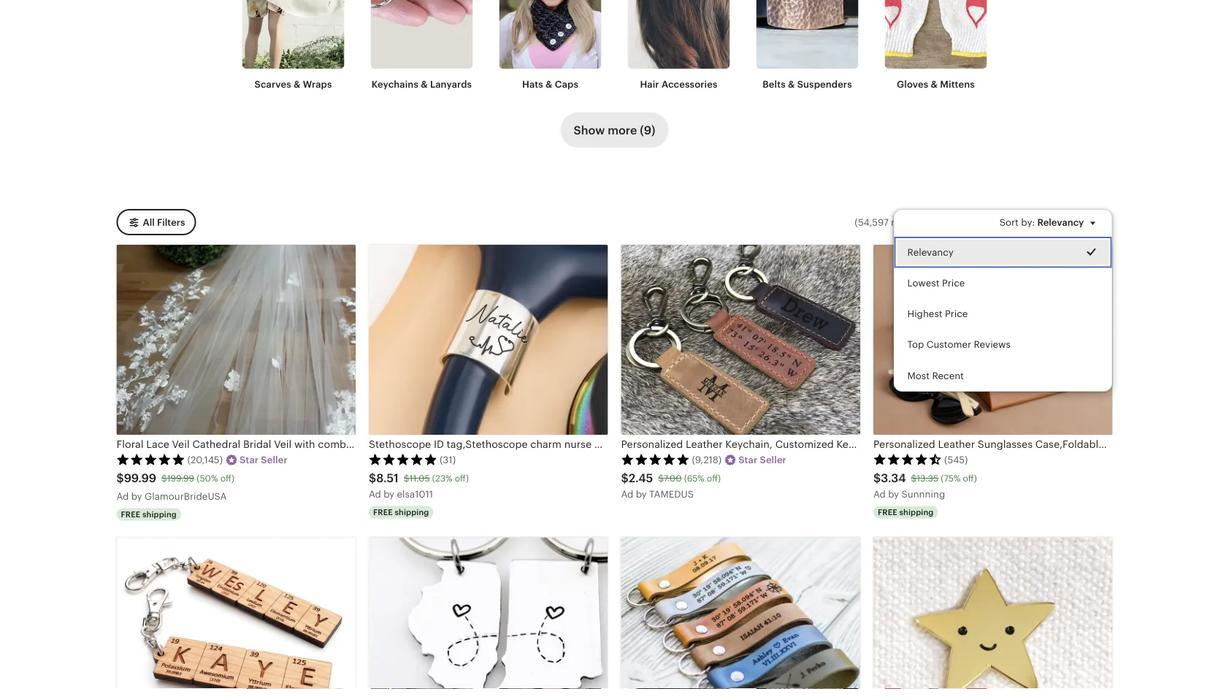Task type: describe. For each thing, give the bounding box(es) containing it.
personalized leather keychain, custom keychain, leather gift, unique gift, leather keyring, mens gift, coordinate keychain, wife gift, dad image
[[622, 538, 861, 689]]

stethoscope id tag,stethoscope charm nurse gift,student nurse gift, stethoscope name tag,stethoscope personalized tag,custom gifts for nurse image
[[369, 245, 608, 435]]

(20,145)
[[187, 454, 223, 465]]

relevancy link
[[895, 237, 1113, 268]]

0 horizontal spatial shipping
[[143, 510, 177, 519]]

most recent link
[[895, 360, 1113, 391]]

b for 3.34
[[889, 489, 895, 500]]

accessories
[[662, 78, 718, 89]]

11.05
[[410, 473, 430, 483]]

d for 3.34
[[880, 489, 886, 500]]

$ 3.34 $ 13.35 (75% off) a d b y sunnning
[[874, 471, 978, 500]]

personalized leather sunglasses case,foldable eyeglass case,custom glasses case,custom eyeglass case with magnetic closure,gift glasses case image
[[874, 245, 1113, 435]]

top
[[908, 339, 925, 350]]

reviews
[[974, 339, 1011, 350]]

(31)
[[440, 454, 456, 465]]

star seller for 2.45
[[739, 454, 787, 465]]

highest
[[908, 308, 943, 319]]

3.34
[[882, 471, 907, 484]]

sort
[[1000, 217, 1019, 227]]

suspenders
[[798, 78, 853, 89]]

shipping for 3.34
[[900, 508, 934, 517]]

seller for 2.45
[[760, 454, 787, 465]]

free for 8.51
[[373, 508, 393, 517]]

lowest
[[908, 277, 940, 288]]

gold star pin - gold star enamel pin - gold star lapel pin - gift for hero - gift for student - gift for teacher - homeschool prize - ep2082 image
[[874, 538, 1113, 689]]

(50%
[[197, 473, 218, 483]]

show more (9)
[[574, 123, 656, 137]]

lowest price link
[[895, 268, 1113, 298]]

personalized leather keychain, customized keychain, custom leather key chain, coordinates key chain longitude latitude keychain, best gift image
[[622, 245, 861, 435]]

most
[[908, 370, 930, 381]]

off) for 2.45
[[707, 473, 721, 483]]

belts
[[763, 78, 786, 89]]

caps
[[555, 78, 579, 89]]

d for 8.51
[[375, 489, 381, 500]]

off) for 8.51
[[455, 473, 469, 483]]

customer
[[927, 339, 972, 350]]

elsa1011
[[397, 489, 434, 500]]

price for highest price
[[946, 308, 969, 319]]

scarves & wraps link
[[242, 0, 345, 90]]

choose your state or country custom long distance keychain set image
[[369, 538, 608, 689]]

recent
[[933, 370, 965, 381]]

lanyards
[[430, 78, 472, 89]]

& for suspenders
[[789, 78, 795, 89]]

relevancy inside relevancy 'link'
[[908, 247, 954, 258]]

& for wraps
[[294, 78, 301, 89]]

(
[[855, 217, 858, 228]]

off) for 3.34
[[963, 473, 978, 483]]

(75%
[[941, 473, 961, 483]]

free shipping for 8.51
[[373, 508, 429, 517]]

a for 3.34
[[874, 489, 881, 500]]

tamedus
[[650, 489, 694, 500]]

scarves
[[255, 78, 291, 89]]

(65%
[[685, 473, 705, 483]]

price for lowest price
[[943, 277, 966, 288]]

hats & caps link
[[500, 0, 602, 90]]

(23%
[[432, 473, 453, 483]]

gloves & mittens link
[[885, 0, 988, 90]]

mittens
[[941, 78, 976, 89]]

belts & suspenders
[[763, 78, 853, 89]]

all filters
[[143, 217, 185, 228]]

5 out of 5 stars image for 2.45
[[622, 453, 690, 465]]

$ 2.45 $ 7.00 (65% off) a d b y tamedus
[[622, 471, 721, 500]]

54,597
[[859, 217, 889, 228]]

199.99
[[167, 473, 194, 483]]

0 horizontal spatial free shipping
[[121, 510, 177, 519]]

hair
[[641, 78, 660, 89]]

b for 8.51
[[384, 489, 390, 500]]

sort by: relevancy
[[1000, 217, 1085, 227]]

(9)
[[640, 123, 656, 137]]

& for mittens
[[931, 78, 938, 89]]

7.00
[[664, 473, 682, 483]]

99.99
[[124, 471, 156, 484]]

5 out of 5 stars image for 8.51
[[369, 453, 438, 465]]



Task type: locate. For each thing, give the bounding box(es) containing it.
shipping down sunnning
[[900, 508, 934, 517]]

0 horizontal spatial star
[[240, 454, 259, 465]]

a inside $ 2.45 $ 7.00 (65% off) a d b y tamedus
[[622, 489, 628, 500]]

a inside $ 3.34 $ 13.35 (75% off) a d b y sunnning
[[874, 489, 881, 500]]

5 out of 5 stars image up '8.51'
[[369, 453, 438, 465]]

off) inside $ 8.51 $ 11.05 (23% off) a d b y elsa1011
[[455, 473, 469, 483]]

$
[[117, 471, 124, 484], [369, 471, 377, 484], [622, 471, 629, 484], [874, 471, 882, 484], [162, 473, 167, 483], [404, 473, 410, 483], [659, 473, 664, 483], [912, 473, 917, 483]]

$ 8.51 $ 11.05 (23% off) a d b y elsa1011
[[369, 471, 469, 500]]

b
[[384, 489, 390, 500], [636, 489, 642, 500], [889, 489, 895, 500], [131, 491, 137, 502]]

free shipping for 3.34
[[878, 508, 934, 517]]

5 & from the left
[[931, 78, 938, 89]]

1 vertical spatial relevancy
[[908, 247, 954, 258]]

1 horizontal spatial 5 out of 5 stars image
[[369, 453, 438, 465]]

( 54,597 results,
[[855, 217, 925, 228]]

4.5 out of 5 stars image
[[874, 453, 943, 465]]

relevancy right by:
[[1038, 217, 1085, 227]]

5 out of 5 stars image up 2.45
[[622, 453, 690, 465]]

& right gloves
[[931, 78, 938, 89]]

shipping for 8.51
[[395, 508, 429, 517]]

1 vertical spatial price
[[946, 308, 969, 319]]

d down 2.45
[[628, 489, 634, 500]]

y
[[390, 489, 395, 500], [642, 489, 647, 500], [895, 489, 900, 500], [137, 491, 142, 502]]

4 & from the left
[[789, 78, 795, 89]]

a down $ 99.99 $ 199.99 (50% off)
[[117, 491, 123, 502]]

b down 2.45
[[636, 489, 642, 500]]

star for 99.99
[[240, 454, 259, 465]]

y down 3.34
[[895, 489, 900, 500]]

y inside $ 8.51 $ 11.05 (23% off) a d b y elsa1011
[[390, 489, 395, 500]]

0 horizontal spatial relevancy
[[908, 247, 954, 258]]

seller right (9,218)
[[760, 454, 787, 465]]

hats & caps
[[523, 78, 579, 89]]

keychains & lanyards
[[372, 78, 472, 89]]

2 horizontal spatial free
[[878, 508, 898, 517]]

1 horizontal spatial star seller
[[739, 454, 787, 465]]

& right hats
[[546, 78, 553, 89]]

a
[[369, 489, 376, 500], [622, 489, 628, 500], [874, 489, 881, 500], [117, 491, 123, 502]]

off) inside $ 2.45 $ 7.00 (65% off) a d b y tamedus
[[707, 473, 721, 483]]

y inside $ 3.34 $ 13.35 (75% off) a d b y sunnning
[[895, 489, 900, 500]]

star seller right (20,145)
[[240, 454, 288, 465]]

scarves & wraps
[[255, 78, 332, 89]]

lowest price
[[908, 277, 966, 288]]

& for lanyards
[[421, 78, 428, 89]]

star right (9,218)
[[739, 454, 758, 465]]

shipping down a d b y glamourbrideusa
[[143, 510, 177, 519]]

shipping
[[395, 508, 429, 517], [900, 508, 934, 517], [143, 510, 177, 519]]

& left lanyards
[[421, 78, 428, 89]]

glamourbrideusa
[[145, 491, 227, 502]]

d down '8.51'
[[375, 489, 381, 500]]

y down 2.45
[[642, 489, 647, 500]]

1 horizontal spatial free
[[373, 508, 393, 517]]

highest price
[[908, 308, 969, 319]]

& left "wraps"
[[294, 78, 301, 89]]

show
[[574, 123, 605, 137]]

star
[[240, 454, 259, 465], [739, 454, 758, 465]]

2.45
[[629, 471, 654, 484]]

1 horizontal spatial shipping
[[395, 508, 429, 517]]

& right belts
[[789, 78, 795, 89]]

d down 3.34
[[880, 489, 886, 500]]

0 vertical spatial price
[[943, 277, 966, 288]]

free shipping down sunnning
[[878, 508, 934, 517]]

off) right "(65%" at the bottom right of the page
[[707, 473, 721, 483]]

2 star from the left
[[739, 454, 758, 465]]

y for 8.51
[[390, 489, 395, 500]]

b inside $ 3.34 $ 13.35 (75% off) a d b y sunnning
[[889, 489, 895, 500]]

0 horizontal spatial free
[[121, 510, 141, 519]]

4 off) from the left
[[963, 473, 978, 483]]

hats
[[523, 78, 544, 89]]

filters
[[157, 217, 185, 228]]

a for 2.45
[[622, 489, 628, 500]]

top customer reviews
[[908, 339, 1011, 350]]

gloves
[[898, 78, 929, 89]]

seller
[[261, 454, 288, 465], [760, 454, 787, 465]]

off) right (75% at the bottom right
[[963, 473, 978, 483]]

5 out of 5 stars image up '99.99'
[[117, 453, 185, 465]]

a down 4.5 out of 5 stars image
[[874, 489, 881, 500]]

b down '99.99'
[[131, 491, 137, 502]]

0 vertical spatial relevancy
[[1038, 217, 1085, 227]]

show more (9) button
[[561, 112, 669, 147]]

top customer reviews link
[[895, 329, 1113, 360]]

off) for 99.99
[[220, 473, 235, 483]]

d down '99.99'
[[123, 491, 129, 502]]

all filters button
[[117, 209, 196, 236]]

gloves & mittens
[[898, 78, 976, 89]]

2 & from the left
[[421, 78, 428, 89]]

2 horizontal spatial free shipping
[[878, 508, 934, 517]]

d inside $ 8.51 $ 11.05 (23% off) a d b y elsa1011
[[375, 489, 381, 500]]

1 horizontal spatial seller
[[760, 454, 787, 465]]

3 & from the left
[[546, 78, 553, 89]]

free down '8.51'
[[373, 508, 393, 517]]

d
[[375, 489, 381, 500], [628, 489, 634, 500], [880, 489, 886, 500], [123, 491, 129, 502]]

sunnning
[[902, 489, 946, 500]]

8.51
[[377, 471, 399, 484]]

star for 2.45
[[739, 454, 758, 465]]

y for 3.34
[[895, 489, 900, 500]]

most recent
[[908, 370, 965, 381]]

floral lace veil cathedral bridal veil with comb lace veil elbow veil for bride veil with lace cathedral veil lace fingertip veil image
[[117, 245, 356, 435]]

keychains & lanyards link
[[371, 0, 473, 90]]

star seller for 99.99
[[240, 454, 288, 465]]

b for 2.45
[[636, 489, 642, 500]]

d inside $ 2.45 $ 7.00 (65% off) a d b y tamedus
[[628, 489, 634, 500]]

results,
[[892, 217, 925, 228]]

a d b y glamourbrideusa
[[117, 491, 227, 502]]

free shipping down a d b y glamourbrideusa
[[121, 510, 177, 519]]

y down '99.99'
[[137, 491, 142, 502]]

(545)
[[945, 454, 969, 465]]

menu containing relevancy
[[894, 209, 1113, 392]]

off) inside $ 99.99 $ 199.99 (50% off)
[[220, 473, 235, 483]]

&
[[294, 78, 301, 89], [421, 78, 428, 89], [546, 78, 553, 89], [789, 78, 795, 89], [931, 78, 938, 89]]

relevancy up lowest price
[[908, 247, 954, 258]]

1 star from the left
[[240, 454, 259, 465]]

1 star seller from the left
[[240, 454, 288, 465]]

price up the top customer reviews on the right of the page
[[946, 308, 969, 319]]

1 horizontal spatial free shipping
[[373, 508, 429, 517]]

price
[[943, 277, 966, 288], [946, 308, 969, 319]]

$ inside $ 99.99 $ 199.99 (50% off)
[[162, 473, 167, 483]]

b down '8.51'
[[384, 489, 390, 500]]

relevancy
[[1038, 217, 1085, 227], [908, 247, 954, 258]]

5 out of 5 stars image
[[117, 453, 185, 465], [369, 453, 438, 465], [622, 453, 690, 465]]

more
[[608, 123, 638, 137]]

by:
[[1022, 217, 1036, 227]]

hair accessories
[[641, 78, 718, 89]]

shipping down elsa1011
[[395, 508, 429, 517]]

menu
[[894, 209, 1113, 392]]

2 off) from the left
[[455, 473, 469, 483]]

keychains
[[372, 78, 419, 89]]

3 5 out of 5 stars image from the left
[[622, 453, 690, 465]]

0 horizontal spatial star seller
[[240, 454, 288, 465]]

off) inside $ 3.34 $ 13.35 (75% off) a d b y sunnning
[[963, 473, 978, 483]]

$ 99.99 $ 199.99 (50% off)
[[117, 471, 235, 484]]

b inside $ 8.51 $ 11.05 (23% off) a d b y elsa1011
[[384, 489, 390, 500]]

2 5 out of 5 stars image from the left
[[369, 453, 438, 465]]

free for 3.34
[[878, 508, 898, 517]]

free shipping down elsa1011
[[373, 508, 429, 517]]

1 5 out of 5 stars image from the left
[[117, 453, 185, 465]]

star seller right (9,218)
[[739, 454, 787, 465]]

2 seller from the left
[[760, 454, 787, 465]]

0 horizontal spatial 5 out of 5 stars image
[[117, 453, 185, 465]]

1 seller from the left
[[261, 454, 288, 465]]

d for 2.45
[[628, 489, 634, 500]]

off) right (50%
[[220, 473, 235, 483]]

all
[[143, 217, 155, 228]]

d inside $ 3.34 $ 13.35 (75% off) a d b y sunnning
[[880, 489, 886, 500]]

2 horizontal spatial 5 out of 5 stars image
[[622, 453, 690, 465]]

off)
[[220, 473, 235, 483], [455, 473, 469, 483], [707, 473, 721, 483], [963, 473, 978, 483]]

2 star seller from the left
[[739, 454, 787, 465]]

free
[[373, 508, 393, 517], [878, 508, 898, 517], [121, 510, 141, 519]]

y for 2.45
[[642, 489, 647, 500]]

b down 3.34
[[889, 489, 895, 500]]

& for caps
[[546, 78, 553, 89]]

1 horizontal spatial relevancy
[[1038, 217, 1085, 227]]

1 & from the left
[[294, 78, 301, 89]]

2 horizontal spatial shipping
[[900, 508, 934, 517]]

seller for 99.99
[[261, 454, 288, 465]]

a left 'tamedus' at the right
[[622, 489, 628, 500]]

5 out of 5 stars image for 99.99
[[117, 453, 185, 465]]

star seller
[[240, 454, 288, 465], [739, 454, 787, 465]]

free down '99.99'
[[121, 510, 141, 519]]

wraps
[[303, 78, 332, 89]]

highest price link
[[895, 298, 1113, 329]]

b inside $ 2.45 $ 7.00 (65% off) a d b y tamedus
[[636, 489, 642, 500]]

custom periodic table element name key chain - backpack clip . custom chemistry gift for science geeks and teachers by nestled pines image
[[117, 538, 356, 689]]

a inside $ 8.51 $ 11.05 (23% off) a d b y elsa1011
[[369, 489, 376, 500]]

1 horizontal spatial star
[[739, 454, 758, 465]]

price right lowest
[[943, 277, 966, 288]]

hair accessories link
[[628, 0, 730, 90]]

y down '8.51'
[[390, 489, 395, 500]]

0 horizontal spatial seller
[[261, 454, 288, 465]]

1 off) from the left
[[220, 473, 235, 483]]

belts & suspenders link
[[757, 0, 859, 90]]

a left elsa1011
[[369, 489, 376, 500]]

13.35
[[917, 473, 939, 483]]

free down 3.34
[[878, 508, 898, 517]]

3 off) from the left
[[707, 473, 721, 483]]

free shipping
[[373, 508, 429, 517], [878, 508, 934, 517], [121, 510, 177, 519]]

seller right (20,145)
[[261, 454, 288, 465]]

off) right (23%
[[455, 473, 469, 483]]

star right (20,145)
[[240, 454, 259, 465]]

a for 8.51
[[369, 489, 376, 500]]

y inside $ 2.45 $ 7.00 (65% off) a d b y tamedus
[[642, 489, 647, 500]]

(9,218)
[[692, 454, 722, 465]]



Task type: vqa. For each thing, say whether or not it's contained in the screenshot.
see more
no



